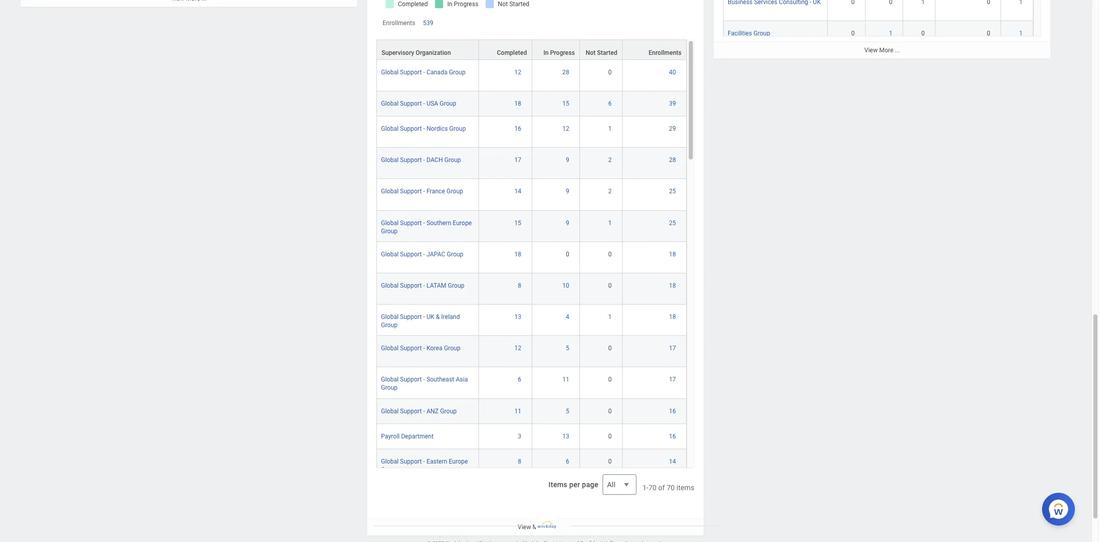 Task type: vqa. For each thing, say whether or not it's contained in the screenshot.
visible icon associated with related actions vertical icon associated with Customer Service: A Key to Success
no



Task type: describe. For each thing, give the bounding box(es) containing it.
- for japac
[[423, 251, 425, 258]]

0 button for global support - southeast asia group
[[608, 376, 613, 384]]

0 horizontal spatial 6 button
[[518, 376, 523, 384]]

progress
[[550, 49, 575, 56]]

completed button
[[479, 40, 532, 59]]

row containing payroll department
[[377, 424, 687, 449]]

15 for the rightmost the 15 button
[[562, 100, 569, 107]]

support for france
[[400, 188, 422, 195]]

europe for global support - eastern europe group
[[449, 458, 468, 465]]

1 horizontal spatial 15 button
[[562, 100, 571, 108]]

enrollments inside popup button
[[649, 49, 682, 56]]

items per page element
[[547, 468, 636, 501]]

6 for the middle 6 button
[[566, 458, 569, 465]]

1-
[[643, 484, 649, 492]]

- for southeast
[[423, 376, 425, 383]]

support for latam
[[400, 282, 422, 289]]

global for global support - france group
[[381, 188, 399, 195]]

25 for 1
[[669, 219, 676, 227]]

uk
[[427, 313, 434, 321]]

view more ... link for worker learning enrollments element
[[367, 519, 704, 536]]

9 button for 15
[[566, 219, 571, 227]]

0 for global support - korea group
[[608, 345, 612, 352]]

16 button for 5
[[669, 407, 678, 415]]

group inside global support - southeast asia group
[[381, 384, 398, 392]]

12 for 28
[[515, 69, 521, 76]]

1 70 from the left
[[649, 484, 657, 492]]

40
[[669, 69, 676, 76]]

latam
[[427, 282, 446, 289]]

5 for 11
[[566, 408, 569, 415]]

france
[[427, 188, 445, 195]]

1 horizontal spatial 6 button
[[566, 457, 571, 466]]

row containing global support - southern europe group
[[377, 211, 687, 242]]

0 horizontal spatial 28 button
[[562, 68, 571, 76]]

row containing global support - latam group
[[377, 273, 687, 305]]

1 button for 18
[[608, 313, 613, 321]]

0 for facilities group
[[921, 30, 925, 37]]

payroll
[[381, 433, 400, 440]]

0 for payroll department
[[608, 433, 612, 440]]

global for global support - usa group
[[381, 100, 399, 107]]

2 button for 25
[[608, 187, 613, 196]]

10
[[562, 282, 569, 289]]

support for anz
[[400, 408, 422, 415]]

12 for 5
[[515, 345, 521, 352]]

japac
[[427, 251, 445, 258]]

16 button for 13
[[669, 432, 678, 440]]

3 button
[[518, 432, 523, 440]]

29
[[669, 125, 676, 132]]

global support - southern europe group link
[[381, 217, 472, 235]]

view for worker learning enrollments element
[[518, 524, 531, 531]]

2 for 28
[[608, 157, 612, 164]]

9 button for 14
[[566, 187, 571, 196]]

global support - dach group
[[381, 157, 461, 164]]

- for uk
[[423, 313, 425, 321]]

global support - korea group
[[381, 345, 461, 352]]

per
[[569, 481, 580, 489]]

0 button for global support - canada group
[[608, 68, 613, 76]]

global for global support - latam group
[[381, 282, 399, 289]]

row containing global support - france group
[[377, 179, 687, 211]]

1 horizontal spatial 14 button
[[669, 457, 678, 466]]

539 button
[[423, 19, 435, 27]]

0 button for payroll department
[[608, 432, 613, 440]]

global support - usa group link
[[381, 98, 456, 107]]

row containing global support - anz group
[[377, 399, 687, 424]]

0 for global support - anz group
[[608, 408, 612, 415]]

5 for 12
[[566, 345, 569, 352]]

0 vertical spatial enrollments
[[383, 19, 415, 27]]

18 button for 10
[[669, 282, 678, 290]]

4 button
[[566, 313, 571, 321]]

5 button for 12
[[566, 344, 571, 353]]

group inside global support - uk & ireland group
[[381, 322, 398, 329]]

row containing global support - japac group
[[377, 242, 687, 273]]

global support - southeast asia group link
[[381, 374, 468, 392]]

18 for 0
[[669, 251, 676, 258]]

0 button for global support - eastern europe group
[[608, 457, 613, 466]]

18 for 4
[[669, 313, 676, 321]]

not
[[586, 49, 596, 56]]

1 vertical spatial 28 button
[[669, 156, 678, 164]]

global support - dach group link
[[381, 155, 461, 164]]

facilities group
[[728, 30, 770, 37]]

items per page
[[549, 481, 598, 489]]

asia
[[456, 376, 468, 383]]

global support - nordics group link
[[381, 123, 466, 132]]

18 button for 0
[[669, 250, 678, 258]]

0 vertical spatial 6 button
[[608, 100, 613, 108]]

0 vertical spatial 17 button
[[515, 156, 523, 164]]

group inside facilities group link
[[754, 30, 770, 37]]

3
[[518, 433, 521, 440]]

mentorships element
[[714, 0, 1051, 429]]

more for worker learning enrollments element
[[533, 524, 547, 531]]

1 for 29
[[608, 125, 612, 132]]

9 for 15
[[566, 219, 569, 227]]

global for global support - southeast asia group
[[381, 376, 399, 383]]

row containing global support - dach group
[[377, 148, 687, 179]]

global support - canada group
[[381, 69, 466, 76]]

0 vertical spatial 17
[[515, 157, 521, 164]]

18 button for 4
[[669, 313, 678, 321]]

0 horizontal spatial 28
[[562, 69, 569, 76]]

group inside global support - japac group link
[[447, 251, 464, 258]]

9 for 14
[[566, 188, 569, 195]]

support for nordics
[[400, 125, 422, 132]]

row containing global support - southeast asia group
[[377, 367, 687, 399]]

global for global support - southern europe group
[[381, 219, 399, 227]]

group inside "global support - dach group" link
[[444, 157, 461, 164]]

group inside global support - france group link
[[447, 188, 463, 195]]

2 button for 28
[[608, 156, 613, 164]]

dach
[[427, 157, 443, 164]]

global for global support - eastern europe group
[[381, 458, 399, 465]]

0 for global support - latam group
[[608, 282, 612, 289]]

25 for 2
[[669, 188, 676, 195]]

in progress
[[544, 49, 575, 56]]

supervisory organization button
[[377, 40, 478, 59]]

korea
[[427, 345, 443, 352]]

4
[[566, 313, 569, 321]]

nordics
[[427, 125, 448, 132]]

global support - eastern europe group link
[[381, 456, 468, 473]]

global support - southern europe group
[[381, 219, 472, 235]]

... for worker learning enrollments element
[[548, 524, 553, 531]]

support for usa
[[400, 100, 422, 107]]

1 vertical spatial 12
[[562, 125, 569, 132]]

0 vertical spatial 16
[[515, 125, 521, 132]]

1 for 25
[[608, 219, 612, 227]]

0 button for global support - korea group
[[608, 344, 613, 353]]

1 vertical spatial 13
[[562, 433, 569, 440]]

anz
[[427, 408, 439, 415]]

page
[[582, 481, 598, 489]]

40 button
[[669, 68, 678, 76]]

12 button for 28
[[515, 68, 523, 76]]

global for global support - canada group
[[381, 69, 399, 76]]

1 vertical spatial 15 button
[[515, 219, 523, 227]]

0 for global support - southeast asia group
[[608, 376, 612, 383]]

group inside global support - canada group link
[[449, 69, 466, 76]]

15 for the bottommost the 15 button
[[515, 219, 521, 227]]

6 for the top 6 button
[[608, 100, 612, 107]]

global support - southeast asia group
[[381, 376, 468, 392]]

16 for 13
[[669, 433, 676, 440]]

global support - eastern europe group
[[381, 458, 468, 473]]

eastern
[[427, 458, 447, 465]]

worker learning enrollments element
[[367, 0, 704, 542]]

- for latam
[[423, 282, 425, 289]]

facilities
[[728, 30, 752, 37]]

0 vertical spatial 11 button
[[562, 376, 571, 384]]

support for southern
[[400, 219, 422, 227]]

canada
[[427, 69, 448, 76]]

0 for global support - eastern europe group
[[608, 458, 612, 465]]

8 button for 10
[[518, 282, 523, 290]]



Task type: locate. For each thing, give the bounding box(es) containing it.
1 vertical spatial 9
[[566, 188, 569, 195]]

global inside global support - southern europe group
[[381, 219, 399, 227]]

1-70 of 70 items status
[[643, 483, 695, 493]]

14 for rightmost 14 "button"
[[669, 458, 676, 465]]

1 vertical spatial 6 button
[[518, 376, 523, 384]]

group right usa
[[440, 100, 456, 107]]

global support - usa group
[[381, 100, 456, 107]]

2 horizontal spatial 6 button
[[608, 100, 613, 108]]

1 vertical spatial view more ... link
[[367, 519, 704, 536]]

support left the nordics
[[400, 125, 422, 132]]

0 horizontal spatial 14 button
[[515, 187, 523, 196]]

- left anz
[[423, 408, 425, 415]]

global for global support - nordics group
[[381, 125, 399, 132]]

16
[[515, 125, 521, 132], [669, 408, 676, 415], [669, 433, 676, 440]]

0 vertical spatial 2
[[608, 157, 612, 164]]

support for uk
[[400, 313, 422, 321]]

18 for 10
[[669, 282, 676, 289]]

2 horizontal spatial 6
[[608, 100, 612, 107]]

1
[[889, 30, 893, 37], [1019, 30, 1023, 37], [608, 125, 612, 132], [608, 219, 612, 227], [608, 313, 612, 321]]

28 button down progress
[[562, 68, 571, 76]]

- left korea
[[423, 345, 425, 352]]

5 - from the top
[[423, 188, 425, 195]]

global support - japac group
[[381, 251, 464, 258]]

2 2 button from the top
[[608, 187, 613, 196]]

0 vertical spatial 8
[[518, 282, 521, 289]]

0 vertical spatial 25 button
[[669, 187, 678, 196]]

- for dach
[[423, 157, 425, 164]]

10 support from the top
[[400, 345, 422, 352]]

4 global from the top
[[381, 157, 399, 164]]

support left 'southern'
[[400, 219, 422, 227]]

0 horizontal spatial view more ... link
[[367, 519, 704, 536]]

group right canada
[[449, 69, 466, 76]]

8 button
[[518, 282, 523, 290], [518, 457, 523, 466]]

global support - korea group link
[[381, 343, 461, 352]]

13 support from the top
[[400, 458, 422, 465]]

14 button
[[515, 187, 523, 196], [669, 457, 678, 466]]

8 support from the top
[[400, 282, 422, 289]]

1 5 from the top
[[566, 345, 569, 352]]

8 for 6
[[518, 458, 521, 465]]

5 global from the top
[[381, 188, 399, 195]]

global support - uk & ireland group
[[381, 313, 460, 329]]

global support - france group link
[[381, 186, 463, 195]]

0 button for facilities group
[[921, 29, 926, 38]]

1 horizontal spatial 14
[[669, 458, 676, 465]]

2 vertical spatial 16
[[669, 433, 676, 440]]

39 button
[[669, 100, 678, 108]]

2 8 from the top
[[518, 458, 521, 465]]

global support - anz group
[[381, 408, 457, 415]]

0 horizontal spatial 11 button
[[515, 407, 523, 415]]

28 button down 29 button
[[669, 156, 678, 164]]

2 9 from the top
[[566, 188, 569, 195]]

2 vertical spatial 9 button
[[566, 219, 571, 227]]

12 button for 5
[[515, 344, 523, 353]]

group right anz
[[440, 408, 457, 415]]

0 vertical spatial ...
[[895, 47, 900, 54]]

28 down progress
[[562, 69, 569, 76]]

support for eastern
[[400, 458, 422, 465]]

8 left 10
[[518, 282, 521, 289]]

support inside global support - eastern europe group
[[400, 458, 422, 465]]

view inside the mentorships element
[[865, 47, 878, 54]]

europe inside global support - southern europe group
[[453, 219, 472, 227]]

2 vertical spatial 17
[[669, 376, 676, 383]]

support left anz
[[400, 408, 422, 415]]

9 for 17
[[566, 157, 569, 164]]

europe inside global support - eastern europe group
[[449, 458, 468, 465]]

group inside global support - korea group link
[[444, 345, 461, 352]]

12 support from the top
[[400, 408, 422, 415]]

support inside global support - uk & ireland group
[[400, 313, 422, 321]]

support inside "link"
[[400, 282, 422, 289]]

group right dach
[[444, 157, 461, 164]]

4 support from the top
[[400, 157, 422, 164]]

global support - nordics group
[[381, 125, 466, 132]]

started
[[597, 49, 617, 56]]

- inside global support - uk & ireland group
[[423, 313, 425, 321]]

view more ...
[[865, 47, 900, 54], [518, 524, 553, 531]]

1 vertical spatial enrollments
[[649, 49, 682, 56]]

0 horizontal spatial 14
[[515, 188, 521, 195]]

more inside the mentorships element
[[879, 47, 894, 54]]

support down payroll department
[[400, 458, 422, 465]]

2 for 25
[[608, 188, 612, 195]]

enrollments left 539
[[383, 19, 415, 27]]

0 vertical spatial view
[[865, 47, 878, 54]]

supervisory organization
[[382, 49, 451, 56]]

ireland
[[441, 313, 460, 321]]

11 - from the top
[[423, 376, 425, 383]]

europe right eastern
[[449, 458, 468, 465]]

1 vertical spatial 12 button
[[562, 125, 571, 133]]

support inside global support - southern europe group
[[400, 219, 422, 227]]

10 - from the top
[[423, 345, 425, 352]]

global down the payroll
[[381, 458, 399, 465]]

12 - from the top
[[423, 408, 425, 415]]

10 global from the top
[[381, 345, 399, 352]]

0 vertical spatial europe
[[453, 219, 472, 227]]

5 button for 11
[[566, 407, 571, 415]]

39
[[669, 100, 676, 107]]

global for global support - korea group
[[381, 345, 399, 352]]

group inside 'global support - usa group' link
[[440, 100, 456, 107]]

29 button
[[669, 125, 678, 133]]

more inside worker learning enrollments element
[[533, 524, 547, 531]]

group right france
[[447, 188, 463, 195]]

- left france
[[423, 188, 425, 195]]

global support - latam group link
[[381, 280, 465, 289]]

usa
[[427, 100, 438, 107]]

support left dach
[[400, 157, 422, 164]]

70
[[649, 484, 657, 492], [667, 484, 675, 492]]

1-70 of 70 items
[[643, 484, 695, 492]]

0 vertical spatial 14
[[515, 188, 521, 195]]

group right facilities
[[754, 30, 770, 37]]

13 left 4
[[515, 313, 521, 321]]

- for nordics
[[423, 125, 425, 132]]

group inside global support - nordics group link
[[449, 125, 466, 132]]

southeast
[[427, 376, 454, 383]]

in
[[544, 49, 549, 56]]

1 horizontal spatial 13 button
[[562, 432, 571, 440]]

global support - france group
[[381, 188, 463, 195]]

0 vertical spatial 12 button
[[515, 68, 523, 76]]

8 button down the 3 button
[[518, 457, 523, 466]]

- for anz
[[423, 408, 425, 415]]

more for the mentorships element
[[879, 47, 894, 54]]

1 vertical spatial more
[[533, 524, 547, 531]]

- for france
[[423, 188, 425, 195]]

0 horizontal spatial ...
[[548, 524, 553, 531]]

1 25 from the top
[[669, 188, 676, 195]]

6 for 6 button to the left
[[518, 376, 521, 383]]

1 vertical spatial 16
[[669, 408, 676, 415]]

6 support from the top
[[400, 219, 422, 227]]

3 global from the top
[[381, 125, 399, 132]]

0 vertical spatial 5
[[566, 345, 569, 352]]

8 for 10
[[518, 282, 521, 289]]

1 8 from the top
[[518, 282, 521, 289]]

0 button for global support - anz group
[[608, 407, 613, 415]]

group inside the global support - anz group link
[[440, 408, 457, 415]]

2 5 from the top
[[566, 408, 569, 415]]

2
[[608, 157, 612, 164], [608, 188, 612, 195]]

group up global support - korea group link
[[381, 322, 398, 329]]

- left canada
[[423, 69, 425, 76]]

1 vertical spatial 17 button
[[669, 344, 678, 353]]

1 horizontal spatial 70
[[667, 484, 675, 492]]

2 2 from the top
[[608, 188, 612, 195]]

0 horizontal spatial 11
[[515, 408, 521, 415]]

11 global from the top
[[381, 376, 399, 383]]

global down global support - usa group
[[381, 125, 399, 132]]

- for korea
[[423, 345, 425, 352]]

0 horizontal spatial more
[[533, 524, 547, 531]]

items
[[549, 481, 568, 489]]

global support - latam group
[[381, 282, 465, 289]]

organization
[[416, 49, 451, 56]]

3 9 from the top
[[566, 219, 569, 227]]

1 9 button from the top
[[566, 156, 571, 164]]

17 button
[[515, 156, 523, 164], [669, 344, 678, 353], [669, 376, 678, 384]]

1 2 from the top
[[608, 157, 612, 164]]

1 vertical spatial 2 button
[[608, 187, 613, 196]]

of
[[658, 484, 665, 492]]

1 horizontal spatial 11
[[562, 376, 569, 383]]

global inside "link"
[[381, 282, 399, 289]]

1 horizontal spatial enrollments
[[649, 49, 682, 56]]

- left uk
[[423, 313, 425, 321]]

0 horizontal spatial 15 button
[[515, 219, 523, 227]]

group up global support - japac group link
[[381, 228, 398, 235]]

0 horizontal spatial 6
[[518, 376, 521, 383]]

7 - from the top
[[423, 251, 425, 258]]

1 vertical spatial 17
[[669, 345, 676, 352]]

payroll department link
[[381, 431, 434, 440]]

enrollments up 40 at the right
[[649, 49, 682, 56]]

footer
[[0, 516, 1092, 542]]

... inside the mentorships element
[[895, 47, 900, 54]]

1 2 button from the top
[[608, 156, 613, 164]]

2 8 button from the top
[[518, 457, 523, 466]]

1 global from the top
[[381, 69, 399, 76]]

0 vertical spatial 9 button
[[566, 156, 571, 164]]

1 vertical spatial 25 button
[[669, 219, 678, 227]]

... for the mentorships element
[[895, 47, 900, 54]]

group inside global support - southern europe group
[[381, 228, 398, 235]]

6 button
[[608, 100, 613, 108], [518, 376, 523, 384], [566, 457, 571, 466]]

11 button
[[562, 376, 571, 384], [515, 407, 523, 415]]

- for canada
[[423, 69, 425, 76]]

8 button left 10
[[518, 282, 523, 290]]

2 button
[[608, 156, 613, 164], [608, 187, 613, 196]]

13 - from the top
[[423, 458, 425, 465]]

1 9 from the top
[[566, 157, 569, 164]]

- for usa
[[423, 100, 425, 107]]

1 25 button from the top
[[669, 187, 678, 196]]

view more ... inside worker learning enrollments element
[[518, 524, 553, 531]]

global up the global support - anz group link
[[381, 376, 399, 383]]

17 button for 11
[[669, 376, 678, 384]]

enrollments button
[[623, 40, 686, 59]]

1 vertical spatial 11 button
[[515, 407, 523, 415]]

1 vertical spatial 5
[[566, 408, 569, 415]]

view more ... link for the mentorships element
[[714, 42, 1051, 59]]

1 vertical spatial 14 button
[[669, 457, 678, 466]]

1 horizontal spatial 28
[[669, 157, 676, 164]]

1 horizontal spatial 28 button
[[669, 156, 678, 164]]

1 horizontal spatial view
[[865, 47, 878, 54]]

row containing global support - uk & ireland group
[[377, 305, 687, 336]]

0 button for global support - latam group
[[608, 282, 613, 290]]

14
[[515, 188, 521, 195], [669, 458, 676, 465]]

- inside global support - eastern europe group
[[423, 458, 425, 465]]

1 vertical spatial 25
[[669, 219, 676, 227]]

row containing global support - canada group
[[377, 60, 687, 91]]

in progress button
[[532, 40, 580, 59]]

539
[[423, 19, 433, 27]]

completed
[[497, 49, 527, 56]]

global support - canada group link
[[381, 67, 466, 76]]

0 vertical spatial 5 button
[[566, 344, 571, 353]]

1 8 button from the top
[[518, 282, 523, 290]]

global for global support - japac group
[[381, 251, 399, 258]]

support down supervisory organization
[[400, 69, 422, 76]]

5
[[566, 345, 569, 352], [566, 408, 569, 415]]

8 global from the top
[[381, 282, 399, 289]]

28 down 29 button
[[669, 157, 676, 164]]

0 vertical spatial 6
[[608, 100, 612, 107]]

- left 'southern'
[[423, 219, 425, 227]]

support left "latam"
[[400, 282, 422, 289]]

6 global from the top
[[381, 219, 399, 227]]

group right japac
[[447, 251, 464, 258]]

view inside worker learning enrollments element
[[518, 524, 531, 531]]

- left eastern
[[423, 458, 425, 465]]

0 horizontal spatial enrollments
[[383, 19, 415, 27]]

1 vertical spatial 11
[[515, 408, 521, 415]]

global for global support - anz group
[[381, 408, 399, 415]]

1 vertical spatial 16 button
[[669, 407, 678, 415]]

global inside global support - southeast asia group
[[381, 376, 399, 383]]

0 vertical spatial 14 button
[[515, 187, 523, 196]]

13 button
[[515, 313, 523, 321], [562, 432, 571, 440]]

18 button
[[515, 100, 523, 108], [515, 250, 523, 258], [669, 250, 678, 258], [669, 282, 678, 290], [669, 313, 678, 321]]

13 button left 4
[[515, 313, 523, 321]]

support for japac
[[400, 251, 422, 258]]

support left france
[[400, 188, 422, 195]]

global up the payroll
[[381, 408, 399, 415]]

group inside "global support - latam group" "link"
[[448, 282, 465, 289]]

9 support from the top
[[400, 313, 422, 321]]

global down "global support - dach group"
[[381, 188, 399, 195]]

3 9 button from the top
[[566, 219, 571, 227]]

group right "latam"
[[448, 282, 465, 289]]

support for canada
[[400, 69, 422, 76]]

... inside worker learning enrollments element
[[548, 524, 553, 531]]

global
[[381, 69, 399, 76], [381, 100, 399, 107], [381, 125, 399, 132], [381, 157, 399, 164], [381, 188, 399, 195], [381, 219, 399, 227], [381, 251, 399, 258], [381, 282, 399, 289], [381, 313, 399, 321], [381, 345, 399, 352], [381, 376, 399, 383], [381, 408, 399, 415], [381, 458, 399, 465]]

row containing facilities group
[[723, 21, 1034, 46]]

europe for global support - southern europe group
[[453, 219, 472, 227]]

- left usa
[[423, 100, 425, 107]]

group right the nordics
[[449, 125, 466, 132]]

7 global from the top
[[381, 251, 399, 258]]

13
[[515, 313, 521, 321], [562, 433, 569, 440]]

0 horizontal spatial 70
[[649, 484, 657, 492]]

- left the nordics
[[423, 125, 425, 132]]

global for global support - uk & ireland group
[[381, 313, 399, 321]]

16 for 5
[[669, 408, 676, 415]]

0 vertical spatial 8 button
[[518, 282, 523, 290]]

global support - japac group link
[[381, 249, 464, 258]]

1 vertical spatial 14
[[669, 458, 676, 465]]

1 button for 29
[[608, 125, 613, 133]]

2 global from the top
[[381, 100, 399, 107]]

group up the global support - anz group link
[[381, 384, 398, 392]]

28
[[562, 69, 569, 76], [669, 157, 676, 164]]

0 vertical spatial 11
[[562, 376, 569, 383]]

view more ... for the mentorships element
[[865, 47, 900, 54]]

support for dach
[[400, 157, 422, 164]]

1 horizontal spatial 6
[[566, 458, 569, 465]]

&
[[436, 313, 440, 321]]

0 horizontal spatial view more ...
[[518, 524, 553, 531]]

row containing global support - korea group
[[377, 336, 687, 367]]

items
[[677, 484, 695, 492]]

0 vertical spatial 13 button
[[515, 313, 523, 321]]

0 vertical spatial 9
[[566, 157, 569, 164]]

support left uk
[[400, 313, 422, 321]]

25 button
[[669, 187, 678, 196], [669, 219, 678, 227]]

4 - from the top
[[423, 157, 425, 164]]

14 for the top 14 "button"
[[515, 188, 521, 195]]

1 5 button from the top
[[566, 344, 571, 353]]

0 vertical spatial 13
[[515, 313, 521, 321]]

0 vertical spatial view more ... link
[[714, 42, 1051, 59]]

2 support from the top
[[400, 100, 422, 107]]

17 for 11
[[669, 376, 676, 383]]

0 for global support - canada group
[[608, 69, 612, 76]]

department
[[401, 433, 434, 440]]

- left "latam"
[[423, 282, 425, 289]]

2 5 button from the top
[[566, 407, 571, 415]]

global up global support - nordics group link
[[381, 100, 399, 107]]

1 button
[[889, 29, 894, 38], [1019, 29, 1024, 38], [608, 125, 613, 133], [608, 219, 613, 227], [608, 313, 613, 321]]

- inside "link"
[[423, 282, 425, 289]]

8 button for 6
[[518, 457, 523, 466]]

global up global support - japac group link
[[381, 219, 399, 227]]

70 left of
[[649, 484, 657, 492]]

enrollments
[[383, 19, 415, 27], [649, 49, 682, 56]]

global down global support - japac group
[[381, 282, 399, 289]]

11 support from the top
[[400, 376, 422, 383]]

support left southeast
[[400, 376, 422, 383]]

1 vertical spatial 6
[[518, 376, 521, 383]]

18
[[515, 100, 521, 107], [515, 251, 521, 258], [669, 251, 676, 258], [669, 282, 676, 289], [669, 313, 676, 321]]

8 - from the top
[[423, 282, 425, 289]]

facilities group link
[[728, 28, 770, 37]]

global for global support - dach group
[[381, 157, 399, 164]]

global inside global support - eastern europe group
[[381, 458, 399, 465]]

3 support from the top
[[400, 125, 422, 132]]

9 button for 17
[[566, 156, 571, 164]]

5 support from the top
[[400, 188, 422, 195]]

1 vertical spatial view
[[518, 524, 531, 531]]

2 9 button from the top
[[566, 187, 571, 196]]

1 button for 25
[[608, 219, 613, 227]]

2 25 button from the top
[[669, 219, 678, 227]]

12 global from the top
[[381, 408, 399, 415]]

group down the payroll
[[381, 466, 398, 473]]

10 button
[[562, 282, 571, 290]]

global left uk
[[381, 313, 399, 321]]

supervisory
[[382, 49, 414, 56]]

row containing supervisory organization
[[377, 39, 687, 60]]

3 - from the top
[[423, 125, 425, 132]]

support inside global support - southeast asia group
[[400, 376, 422, 383]]

17
[[515, 157, 521, 164], [669, 345, 676, 352], [669, 376, 676, 383]]

support for korea
[[400, 345, 422, 352]]

not started button
[[580, 40, 622, 59]]

support left usa
[[400, 100, 422, 107]]

12 button
[[515, 68, 523, 76], [562, 125, 571, 133], [515, 344, 523, 353]]

16 button
[[515, 125, 523, 133], [669, 407, 678, 415], [669, 432, 678, 440]]

group right korea
[[444, 345, 461, 352]]

support left japac
[[400, 251, 422, 258]]

0 horizontal spatial 13 button
[[515, 313, 523, 321]]

1 vertical spatial 2
[[608, 188, 612, 195]]

view for the mentorships element
[[865, 47, 878, 54]]

25 button for 2
[[669, 187, 678, 196]]

support left korea
[[400, 345, 422, 352]]

2 vertical spatial 12
[[515, 345, 521, 352]]

row containing global support - usa group
[[377, 91, 687, 117]]

group
[[754, 30, 770, 37], [449, 69, 466, 76], [440, 100, 456, 107], [449, 125, 466, 132], [444, 157, 461, 164], [447, 188, 463, 195], [381, 228, 398, 235], [447, 251, 464, 258], [448, 282, 465, 289], [381, 322, 398, 329], [444, 345, 461, 352], [381, 384, 398, 392], [440, 408, 457, 415], [381, 466, 398, 473]]

- inside global support - southern europe group
[[423, 219, 425, 227]]

- left southeast
[[423, 376, 425, 383]]

- left japac
[[423, 251, 425, 258]]

1 horizontal spatial view more ...
[[865, 47, 900, 54]]

0 vertical spatial 12
[[515, 69, 521, 76]]

0 vertical spatial 15 button
[[562, 100, 571, 108]]

7 support from the top
[[400, 251, 422, 258]]

-
[[423, 69, 425, 76], [423, 100, 425, 107], [423, 125, 425, 132], [423, 157, 425, 164], [423, 188, 425, 195], [423, 219, 425, 227], [423, 251, 425, 258], [423, 282, 425, 289], [423, 313, 425, 321], [423, 345, 425, 352], [423, 376, 425, 383], [423, 408, 425, 415], [423, 458, 425, 465]]

2 25 from the top
[[669, 219, 676, 227]]

1 vertical spatial 9 button
[[566, 187, 571, 196]]

view more ... for worker learning enrollments element
[[518, 524, 553, 531]]

1 vertical spatial 13 button
[[562, 432, 571, 440]]

1 vertical spatial 28
[[669, 157, 676, 164]]

1 horizontal spatial 15
[[562, 100, 569, 107]]

global inside global support - uk & ireland group
[[381, 313, 399, 321]]

2 vertical spatial 6
[[566, 458, 569, 465]]

2 - from the top
[[423, 100, 425, 107]]

0 vertical spatial 2 button
[[608, 156, 613, 164]]

southern
[[427, 219, 451, 227]]

0 for global support - japac group
[[608, 251, 612, 258]]

row containing global support - nordics group
[[377, 117, 687, 148]]

1 support from the top
[[400, 69, 422, 76]]

25 button for 1
[[669, 219, 678, 227]]

europe right 'southern'
[[453, 219, 472, 227]]

1 vertical spatial 8
[[518, 458, 521, 465]]

global support - uk & ireland group link
[[381, 311, 460, 329]]

1 for 18
[[608, 313, 612, 321]]

- inside global support - southeast asia group
[[423, 376, 425, 383]]

0 vertical spatial 15
[[562, 100, 569, 107]]

70 right of
[[667, 484, 675, 492]]

- for southern
[[423, 219, 425, 227]]

13 button right the 3 button
[[562, 432, 571, 440]]

0 button
[[851, 29, 856, 38], [921, 29, 926, 38], [987, 29, 992, 38], [608, 68, 613, 76], [566, 250, 571, 258], [608, 250, 613, 258], [608, 282, 613, 290], [608, 344, 613, 353], [608, 376, 613, 384], [608, 407, 613, 415], [608, 432, 613, 440], [608, 457, 613, 466]]

0 horizontal spatial 13
[[515, 313, 521, 321]]

payroll department
[[381, 433, 434, 440]]

2 vertical spatial 16 button
[[669, 432, 678, 440]]

not started
[[586, 49, 617, 56]]

2 70 from the left
[[667, 484, 675, 492]]

support
[[400, 69, 422, 76], [400, 100, 422, 107], [400, 125, 422, 132], [400, 157, 422, 164], [400, 188, 422, 195], [400, 219, 422, 227], [400, 251, 422, 258], [400, 282, 422, 289], [400, 313, 422, 321], [400, 345, 422, 352], [400, 376, 422, 383], [400, 408, 422, 415], [400, 458, 422, 465]]

1 horizontal spatial more
[[879, 47, 894, 54]]

9 - from the top
[[423, 313, 425, 321]]

- left dach
[[423, 157, 425, 164]]

0 vertical spatial 16 button
[[515, 125, 523, 133]]

1 vertical spatial 15
[[515, 219, 521, 227]]

row
[[723, 0, 1034, 21], [723, 21, 1034, 46], [377, 39, 687, 60], [377, 60, 687, 91], [377, 91, 687, 117], [377, 117, 687, 148], [377, 148, 687, 179], [377, 179, 687, 211], [377, 211, 687, 242], [377, 242, 687, 273], [377, 273, 687, 305], [377, 305, 687, 336], [377, 336, 687, 367], [377, 367, 687, 399], [377, 399, 687, 424], [377, 424, 687, 449], [377, 449, 687, 480]]

global down global support - uk & ireland group
[[381, 345, 399, 352]]

13 right the 3 button
[[562, 433, 569, 440]]

global support - anz group link
[[381, 406, 457, 415]]

13 global from the top
[[381, 458, 399, 465]]

global up "global support - latam group" "link"
[[381, 251, 399, 258]]

17 for 5
[[669, 345, 676, 352]]

0 horizontal spatial view
[[518, 524, 531, 531]]

1 - from the top
[[423, 69, 425, 76]]

9 global from the top
[[381, 313, 399, 321]]

2 vertical spatial 6 button
[[566, 457, 571, 466]]

8
[[518, 282, 521, 289], [518, 458, 521, 465]]

group inside global support - eastern europe group
[[381, 466, 398, 473]]

9 button
[[566, 156, 571, 164], [566, 187, 571, 196], [566, 219, 571, 227]]

1 horizontal spatial 11 button
[[562, 376, 571, 384]]

2 vertical spatial 12 button
[[515, 344, 523, 353]]

0 vertical spatial 28
[[562, 69, 569, 76]]

row containing global support - eastern europe group
[[377, 449, 687, 480]]

17 button for 5
[[669, 344, 678, 353]]

8 down the 3 button
[[518, 458, 521, 465]]

global up global support - france group link
[[381, 157, 399, 164]]

view more ... inside the mentorships element
[[865, 47, 900, 54]]

global down supervisory at top
[[381, 69, 399, 76]]

support for southeast
[[400, 376, 422, 383]]

...
[[895, 47, 900, 54], [548, 524, 553, 531]]

6 - from the top
[[423, 219, 425, 227]]



